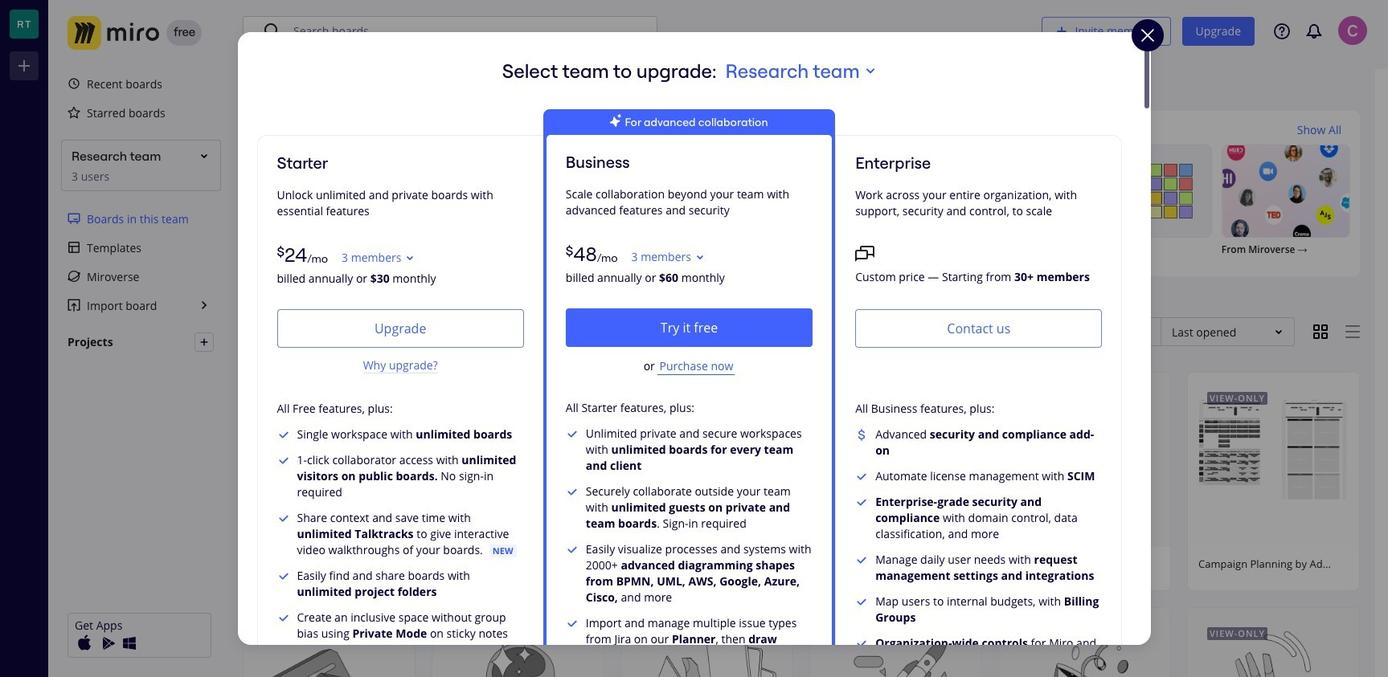 Task type: locate. For each thing, give the bounding box(es) containing it.
img image
[[68, 16, 159, 50], [75, 634, 94, 654], [97, 634, 117, 654], [120, 634, 139, 654]]

feed image
[[1305, 22, 1324, 41]]

spagx image
[[263, 22, 282, 41], [68, 77, 80, 90], [611, 114, 622, 127], [856, 244, 875, 263], [199, 338, 209, 347]]

group
[[243, 372, 1375, 678]]

learning center image
[[1275, 23, 1291, 39]]

spagx image
[[68, 106, 80, 119], [307, 182, 327, 201], [68, 241, 80, 254], [68, 270, 80, 283]]

close image
[[1138, 26, 1158, 45]]



Task type: describe. For each thing, give the bounding box(es) containing it.
current team section region
[[58, 204, 224, 320]]

Search boards text field
[[293, 17, 646, 46]]

switch to research team team image
[[10, 10, 39, 39]]



Task type: vqa. For each thing, say whether or not it's contained in the screenshot.
Hide collaborators' cursors image
no



